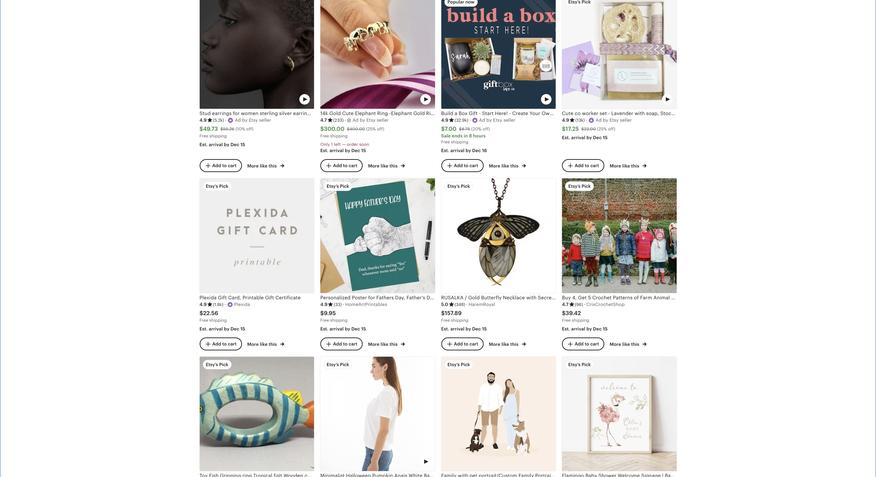 Task type: describe. For each thing, give the bounding box(es) containing it.
card,
[[228, 295, 241, 300]]

more like this link for 157.89
[[489, 340, 526, 348]]

certificate
[[275, 295, 301, 300]]

9.95
[[324, 310, 336, 317]]

4.7 for only 1 left — order soon
[[320, 118, 327, 123]]

personalized poster for fathers day, father's day gifts, dad and baby hands poster, digital download, funny quotes for dad, digital prints image
[[320, 178, 435, 293]]

15 for 9.95
[[361, 326, 366, 332]]

(33)
[[334, 302, 342, 307]]

est. arrival by dec 15 for 39.42
[[562, 326, 608, 332]]

49.73
[[203, 126, 218, 132]]

est. arrival by dec 15 for 22.56
[[200, 326, 245, 332]]

(32.9k)
[[455, 118, 468, 123]]

4.9 for 49.73
[[200, 118, 207, 123]]

product video element for 300.00
[[320, 0, 435, 109]]

add for 22.56
[[212, 341, 221, 347]]

to down the $ 17.25 $ 23.00 (25% off) est. arrival by dec 15
[[585, 163, 589, 168]]

add down the $ 17.25 $ 23.00 (25% off) est. arrival by dec 15
[[575, 163, 584, 168]]

printable
[[243, 295, 264, 300]]

this for 49.73
[[269, 163, 277, 169]]

4.9 down "plexida"
[[200, 302, 207, 307]]

to for 9.95
[[343, 341, 348, 347]]

add to cart button for 7.00
[[441, 159, 483, 172]]

add to cart for 22.56
[[212, 341, 237, 347]]

pick for plexida gift card, printable gift certificate image
[[219, 184, 228, 189]]

add to cart button for 39.42
[[562, 338, 604, 350]]

15 for 49.73
[[240, 142, 245, 147]]

like for 39.42
[[622, 342, 630, 347]]

est. arrival by dec 16
[[441, 148, 487, 153]]

off) for 17.25
[[608, 127, 615, 131]]

(10%
[[236, 127, 245, 131]]

arrival for 9.95
[[330, 326, 344, 332]]

$ 157.89 free shipping
[[441, 310, 468, 323]]

(20%
[[471, 127, 482, 131]]

like for 9.95
[[381, 342, 388, 347]]

off) for 7.00
[[483, 127, 490, 131]]

est. inside only 1 left — order soon est. arrival by dec 15
[[320, 148, 329, 153]]

this for 157.89
[[510, 342, 519, 347]]

add to cart for 157.89
[[454, 341, 478, 347]]

· right (233)
[[345, 118, 346, 123]]

etsy's pick for toy fish gripping ring tropical fish wooden colorful | size: 12,0 x 6,0 x 2,0 cm (bxhxs) approx. 40 gr. "image"
[[206, 362, 228, 367]]

stud earrings for women sterling silver earrings dainty earrings minimalist earrings hypoallergenic unique holiday gift unusual gift for her image
[[200, 0, 314, 109]]

off) for 49.73
[[246, 127, 253, 131]]

1 etsy's pick link from the left
[[200, 357, 314, 477]]

free inside $ 9.95 free shipping
[[320, 318, 329, 323]]

to for 7.00
[[464, 163, 468, 168]]

15 inside the $ 17.25 $ 23.00 (25% off) est. arrival by dec 15
[[603, 135, 608, 140]]

more like this for 39.42
[[610, 342, 641, 347]]

left
[[334, 142, 341, 147]]

free inside $ 39.42 free shipping
[[562, 318, 571, 323]]

more for 157.89
[[489, 342, 500, 347]]

more like this link for 22.56
[[247, 340, 284, 348]]

pick for buy 4, get 5 crochet patterns of farm animal hats - cows, cat, dog, chick, chicken, pig, duck, sheep, bunny - left-handed and right-handed image
[[582, 184, 591, 189]]

by inside only 1 left — order soon est. arrival by dec 15
[[345, 148, 350, 153]]

(25% for 17.25
[[597, 127, 607, 131]]

etsy's pick for flamingo baby shower welcome signage | baby sprinkle party decor | minimalist modern | flower pink gold | summer shower | pink flamingo m063 image
[[568, 362, 591, 367]]

shipping
[[587, 295, 608, 300]]

157.89
[[445, 310, 462, 317]]

arrival inside the $ 17.25 $ 23.00 (25% off) est. arrival by dec 15
[[571, 135, 585, 140]]

this for 9.95
[[390, 342, 398, 347]]

rusalka / gold butterfly necklace with secret blades / free shipping
[[441, 295, 608, 300]]

pick for "rusalka / gold butterfly necklace with secret blades / free shipping" image in the right of the page
[[461, 184, 470, 189]]

shipping inside the $ 300.00 $ 400.00 (25% off) free shipping
[[330, 134, 348, 138]]

add down only 1 left — order soon est. arrival by dec 15
[[333, 163, 342, 168]]

· for 22.56
[[224, 302, 226, 307]]

in
[[464, 133, 468, 138]]

this for 22.56
[[269, 342, 277, 347]]

more like this for 7.00
[[489, 163, 520, 169]]

shipping inside $ 22.56 free shipping
[[209, 318, 227, 323]]

(25% for 300.00
[[366, 127, 376, 131]]

add for 7.00
[[454, 163, 463, 168]]

plexida
[[200, 295, 217, 300]]

more like this link for 7.00
[[489, 162, 526, 169]]

free inside the $ 300.00 $ 400.00 (25% off) free shipping
[[320, 134, 329, 138]]

(13k)
[[575, 118, 585, 123]]

more for 9.95
[[368, 342, 380, 347]]

est. inside the $ 17.25 $ 23.00 (25% off) est. arrival by dec 15
[[562, 135, 570, 140]]

by for 22.56
[[224, 326, 229, 332]]

more like this link for 49.73
[[247, 162, 284, 169]]

more for 39.42
[[610, 342, 621, 347]]

$ inside the $ 157.89 free shipping
[[441, 310, 445, 317]]

more for 49.73
[[247, 163, 259, 169]]

buy 4, get 5 crochet patterns of farm animal hats - cows, cat, dog, chick, chicken, pig, duck, sheep, bunny - left-handed and right-handed image
[[562, 178, 677, 293]]

$ 17.25 $ 23.00 (25% off) est. arrival by dec 15
[[562, 126, 615, 140]]

etsy's for buy 4, get 5 crochet patterns of farm animal hats - cows, cat, dog, chick, chicken, pig, duck, sheep, bunny - left-handed and right-handed image
[[568, 184, 581, 189]]

arrival for 49.73
[[209, 142, 223, 147]]

by for 49.73
[[224, 142, 229, 147]]

dec for 157.89
[[472, 326, 481, 332]]

$ 22.56 free shipping
[[200, 310, 227, 323]]

like for 22.56
[[260, 342, 268, 347]]

(348)
[[455, 302, 465, 307]]

like for 157.89
[[502, 342, 509, 347]]

$ inside $ 22.56 free shipping
[[200, 310, 203, 317]]

with
[[526, 295, 537, 300]]

est. for 39.42
[[562, 326, 570, 332]]

more like this link for 9.95
[[368, 340, 405, 348]]

est. arrival by dec 15 for 157.89
[[441, 326, 487, 332]]

dec inside the $ 17.25 $ 23.00 (25% off) est. arrival by dec 15
[[593, 135, 602, 140]]

(1.8k)
[[213, 302, 223, 307]]

shipping inside $ 9.95 free shipping
[[330, 318, 348, 323]]

product video element for 7.00
[[441, 0, 556, 109]]

add to cart button down only 1 left — order soon est. arrival by dec 15
[[320, 159, 363, 172]]

add to cart for 7.00
[[454, 163, 478, 168]]

2 gift from the left
[[265, 295, 274, 300]]

more for 7.00
[[489, 163, 500, 169]]

add to cart down only 1 left — order soon est. arrival by dec 15
[[333, 163, 357, 168]]

(233)
[[333, 118, 344, 123]]

add for 157.89
[[454, 341, 463, 347]]

17.25
[[566, 126, 579, 132]]

etsy's for flamingo baby shower welcome signage | baby sprinkle party decor | minimalist modern | flower pink gold | summer shower | pink flamingo m063 image
[[568, 362, 581, 367]]

pick for the family with pet portrait/custom family portrait with pets/ custom family illustration/ family and pet portrait/ couple portrait with pet image
[[461, 362, 470, 367]]

family with pet portrait/custom family portrait with pets/ custom family illustration/ family and pet portrait/ couple portrait with pet image
[[441, 357, 556, 471]]

$ 9.95 free shipping
[[320, 310, 348, 323]]

etsy's for toy fish gripping ring tropical fish wooden colorful | size: 12,0 x 6,0 x 2,0 cm (bxhxs) approx. 40 gr. "image"
[[206, 362, 218, 367]]

free up (96)
[[575, 295, 586, 300]]

shipping inside $ 39.42 free shipping
[[572, 318, 589, 323]]

by inside the $ 17.25 $ 23.00 (25% off) est. arrival by dec 15
[[587, 135, 592, 140]]

15 for 39.42
[[603, 326, 608, 332]]

necklace
[[503, 295, 525, 300]]

arrival for 7.00
[[450, 148, 465, 153]]

$ 7.00 $ 8.75 (20% off) sale ends in 8 hours free shipping
[[441, 126, 490, 144]]

more like this for 49.73
[[247, 163, 278, 169]]

only 1 left — order soon est. arrival by dec 15
[[320, 142, 369, 153]]

cart for 39.42
[[590, 341, 599, 347]]

1 / from the left
[[465, 295, 467, 300]]

dec for 7.00
[[472, 148, 481, 153]]

23.00
[[584, 127, 596, 131]]

· for 9.95
[[343, 302, 344, 307]]

4.9 for 7.00
[[441, 118, 448, 123]]

dec for 9.95
[[351, 326, 360, 332]]



Task type: locate. For each thing, give the bounding box(es) containing it.
free down 157.89 on the right bottom
[[441, 318, 450, 323]]

arrival down $ 9.95 free shipping
[[330, 326, 344, 332]]

(5.2k)
[[213, 118, 224, 123]]

4.9 up 9.95
[[320, 302, 328, 307]]

shipping down 39.42
[[572, 318, 589, 323]]

1 vertical spatial 4.7
[[562, 302, 569, 307]]

shipping inside $ 7.00 $ 8.75 (20% off) sale ends in 8 hours free shipping
[[451, 139, 468, 144]]

$ inside $ 9.95 free shipping
[[320, 310, 324, 317]]

/ right "blades"
[[572, 295, 574, 300]]

cart for 22.56
[[228, 341, 237, 347]]

est. for 49.73
[[200, 142, 208, 147]]

by down the $ 157.89 free shipping
[[466, 326, 471, 332]]

15 inside only 1 left — order soon est. arrival by dec 15
[[361, 148, 366, 153]]

/
[[465, 295, 467, 300], [572, 295, 574, 300]]

off) right (10%
[[246, 127, 253, 131]]

est. for 157.89
[[441, 326, 449, 332]]

cart for 7.00
[[469, 163, 478, 168]]

add down $ 22.56 free shipping
[[212, 341, 221, 347]]

1 horizontal spatial (25%
[[597, 127, 607, 131]]

flamingo baby shower welcome signage | baby sprinkle party decor | minimalist modern | flower pink gold | summer shower | pink flamingo m063 image
[[562, 357, 677, 471]]

est. down $ 22.56 free shipping
[[200, 326, 208, 332]]

by for 7.00
[[466, 148, 471, 153]]

add to cart down the est. arrival by dec 16
[[454, 163, 478, 168]]

to down $ 49.73 $ 55.26 (10% off) free shipping
[[222, 163, 227, 168]]

by down $ 9.95 free shipping
[[345, 326, 350, 332]]

secret
[[538, 295, 553, 300]]

0 vertical spatial 4.7
[[320, 118, 327, 123]]

toy fish gripping ring tropical fish wooden colorful | size: 12,0 x 6,0 x 2,0 cm (bxhxs) approx. 40 gr. image
[[200, 357, 314, 471]]

by down 8
[[466, 148, 471, 153]]

to down $ 39.42 free shipping
[[585, 341, 589, 347]]

4.9 for 17.25
[[562, 118, 569, 123]]

8
[[469, 133, 472, 138]]

etsy's pick link
[[200, 357, 314, 477], [320, 357, 435, 477], [441, 357, 556, 477], [562, 357, 677, 477]]

est. arrival by dec 15 down $ 39.42 free shipping
[[562, 326, 608, 332]]

add down the $ 157.89 free shipping
[[454, 341, 463, 347]]

add down the est. arrival by dec 16
[[454, 163, 463, 168]]

—
[[342, 142, 346, 147]]

est. down the $ 157.89 free shipping
[[441, 326, 449, 332]]

etsy's for "rusalka / gold butterfly necklace with secret blades / free shipping" image in the right of the page
[[447, 184, 460, 189]]

add to cart button down $ 22.56 free shipping
[[200, 338, 242, 350]]

1 horizontal spatial 4.7
[[562, 302, 569, 307]]

free down 22.56
[[200, 318, 208, 323]]

arrival down ends
[[450, 148, 465, 153]]

hours
[[473, 133, 486, 138]]

2 off) from the left
[[377, 127, 384, 131]]

build a box gift - start here! - create your own gift box, custom gift boxes for women & men, personalized gifts, make your own gift image
[[441, 0, 556, 109]]

product video element for 17.25
[[562, 0, 677, 109]]

4.7 up 300.00
[[320, 118, 327, 123]]

product video element for 49.73
[[200, 0, 314, 109]]

dec inside only 1 left — order soon est. arrival by dec 15
[[351, 148, 360, 153]]

etsy's pick
[[206, 184, 228, 189], [327, 184, 349, 189], [447, 184, 470, 189], [568, 184, 591, 189], [206, 362, 228, 367], [327, 362, 349, 367], [447, 362, 470, 367], [568, 362, 591, 367]]

free inside $ 22.56 free shipping
[[200, 318, 208, 323]]

cart
[[228, 163, 237, 168], [349, 163, 357, 168], [469, 163, 478, 168], [590, 163, 599, 168], [228, 341, 237, 347], [349, 341, 357, 347], [469, 341, 478, 347], [590, 341, 599, 347]]

15 for 22.56
[[240, 326, 245, 332]]

4.9
[[200, 118, 207, 123], [441, 118, 448, 123], [562, 118, 569, 123], [200, 302, 207, 307], [320, 302, 328, 307]]

dec for 39.42
[[593, 326, 602, 332]]

·
[[225, 118, 226, 123], [345, 118, 346, 123], [469, 118, 471, 123], [586, 118, 587, 123], [224, 302, 226, 307], [343, 302, 344, 307], [466, 302, 468, 307], [584, 302, 585, 307]]

(25%
[[366, 127, 376, 131], [597, 127, 607, 131]]

1
[[331, 142, 333, 147]]

shipping inside $ 49.73 $ 55.26 (10% off) free shipping
[[209, 134, 227, 138]]

est. arrival by dec 15 down $ 22.56 free shipping
[[200, 326, 245, 332]]

order
[[347, 142, 358, 147]]

1 horizontal spatial /
[[572, 295, 574, 300]]

0 horizontal spatial 4.7
[[320, 118, 327, 123]]

est. arrival by dec 15
[[200, 142, 245, 147], [200, 326, 245, 332], [320, 326, 366, 332], [441, 326, 487, 332], [562, 326, 608, 332]]

more like this
[[247, 163, 278, 169], [368, 163, 399, 169], [489, 163, 520, 169], [610, 163, 641, 169], [247, 342, 278, 347], [368, 342, 399, 347], [489, 342, 520, 347], [610, 342, 641, 347]]

400.00
[[350, 127, 365, 131]]

more like this for 22.56
[[247, 342, 278, 347]]

shipping inside the $ 157.89 free shipping
[[451, 318, 468, 323]]

· right (5.2k)
[[225, 118, 226, 123]]

4.9 up 7.00
[[441, 118, 448, 123]]

est. arrival by dec 15 down $ 9.95 free shipping
[[320, 326, 366, 332]]

4.9 up 49.73
[[200, 118, 207, 123]]

· right (96)
[[584, 302, 585, 307]]

shipping down 22.56
[[209, 318, 227, 323]]

arrival down $ 49.73 $ 55.26 (10% off) free shipping
[[209, 142, 223, 147]]

soon
[[359, 142, 369, 147]]

plexida gift card, printable gift certificate
[[200, 295, 301, 300]]

14k gold cute elephant ring -elephant gold ring -  fashion animal ring - elephant jewelry- good luck ring- gift for her- birthday gift image
[[320, 0, 435, 109]]

$ 300.00 $ 400.00 (25% off) free shipping
[[320, 126, 384, 138]]

add to cart button down the $ 17.25 $ 23.00 (25% off) est. arrival by dec 15
[[562, 159, 604, 172]]

4.7 for est. arrival by
[[562, 302, 569, 307]]

16
[[482, 148, 487, 153]]

to down $ 22.56 free shipping
[[222, 341, 227, 347]]

minimalist halloween pumpkin anais white basic personalization t-shirt, minimalist custom text tee, basic woman tshirt image
[[320, 357, 435, 471]]

add to cart
[[212, 163, 237, 168], [333, 163, 357, 168], [454, 163, 478, 168], [575, 163, 599, 168], [212, 341, 237, 347], [333, 341, 357, 347], [454, 341, 478, 347], [575, 341, 599, 347]]

gold
[[468, 295, 480, 300]]

add
[[212, 163, 221, 168], [333, 163, 342, 168], [454, 163, 463, 168], [575, 163, 584, 168], [212, 341, 221, 347], [333, 341, 342, 347], [454, 341, 463, 347], [575, 341, 584, 347]]

off) inside the $ 300.00 $ 400.00 (25% off) free shipping
[[377, 127, 384, 131]]

shipping down ends
[[451, 139, 468, 144]]

to for 157.89
[[464, 341, 468, 347]]

1 gift from the left
[[218, 295, 227, 300]]

free down 39.42
[[562, 318, 571, 323]]

add to cart down the $ 17.25 $ 23.00 (25% off) est. arrival by dec 15
[[575, 163, 599, 168]]

off) right '400.00'
[[377, 127, 384, 131]]

by down $ 22.56 free shipping
[[224, 326, 229, 332]]

39.42
[[566, 310, 581, 317]]

free up only
[[320, 134, 329, 138]]

(25% inside the $ 300.00 $ 400.00 (25% off) free shipping
[[366, 127, 376, 131]]

est. down $ 9.95 free shipping
[[320, 326, 329, 332]]

55.26
[[223, 127, 234, 131]]

etsy's for "personalized poster for fathers day, father's day gifts, dad and baby hands poster, digital download, funny quotes for dad, digital prints" image
[[327, 184, 339, 189]]

off)
[[246, 127, 253, 131], [377, 127, 384, 131], [483, 127, 490, 131], [608, 127, 615, 131]]

arrival for 157.89
[[450, 326, 465, 332]]

butterfly
[[481, 295, 502, 300]]

est. for 9.95
[[320, 326, 329, 332]]

free inside $ 49.73 $ 55.26 (10% off) free shipping
[[200, 134, 208, 138]]

by for 157.89
[[466, 326, 471, 332]]

off) inside the $ 17.25 $ 23.00 (25% off) est. arrival by dec 15
[[608, 127, 615, 131]]

cart for 9.95
[[349, 341, 357, 347]]

est. down $ 39.42 free shipping
[[562, 326, 570, 332]]

arrival
[[571, 135, 585, 140], [209, 142, 223, 147], [330, 148, 344, 153], [450, 148, 465, 153], [209, 326, 223, 332], [330, 326, 344, 332], [450, 326, 465, 332], [571, 326, 585, 332]]

off) inside $ 49.73 $ 55.26 (10% off) free shipping
[[246, 127, 253, 131]]

4 off) from the left
[[608, 127, 615, 131]]

1 off) from the left
[[246, 127, 253, 131]]

free down 9.95
[[320, 318, 329, 323]]

cart for 157.89
[[469, 341, 478, 347]]

· right '(33)'
[[343, 302, 344, 307]]

only
[[320, 142, 330, 147]]

2 / from the left
[[572, 295, 574, 300]]

ends
[[452, 133, 463, 138]]

this
[[269, 163, 277, 169], [390, 163, 398, 169], [510, 163, 519, 169], [631, 163, 639, 169], [269, 342, 277, 347], [390, 342, 398, 347], [510, 342, 519, 347], [631, 342, 639, 347]]

8.75
[[462, 127, 470, 131]]

add down $ 9.95 free shipping
[[333, 341, 342, 347]]

shipping
[[209, 134, 227, 138], [330, 134, 348, 138], [451, 139, 468, 144], [209, 318, 227, 323], [330, 318, 348, 323], [451, 318, 468, 323], [572, 318, 589, 323]]

15
[[603, 135, 608, 140], [240, 142, 245, 147], [361, 148, 366, 153], [240, 326, 245, 332], [361, 326, 366, 332], [482, 326, 487, 332], [603, 326, 608, 332]]

dec
[[593, 135, 602, 140], [231, 142, 239, 147], [351, 148, 360, 153], [472, 148, 481, 153], [231, 326, 239, 332], [351, 326, 360, 332], [472, 326, 481, 332], [593, 326, 602, 332]]

arrival for 22.56
[[209, 326, 223, 332]]

est. down sale
[[441, 148, 449, 153]]

pick for "personalized poster for fathers day, father's day gifts, dad and baby hands poster, digital download, funny quotes for dad, digital prints" image
[[340, 184, 349, 189]]

more like this for 157.89
[[489, 342, 520, 347]]

3 etsy's pick link from the left
[[441, 357, 556, 477]]

free down sale
[[441, 139, 450, 144]]

pick for flamingo baby shower welcome signage | baby sprinkle party decor | minimalist modern | flower pink gold | summer shower | pink flamingo m063 image
[[582, 362, 591, 367]]

arrival down the $ 157.89 free shipping
[[450, 326, 465, 332]]

shipping down 9.95
[[330, 318, 348, 323]]

more
[[247, 163, 259, 169], [368, 163, 380, 169], [489, 163, 500, 169], [610, 163, 621, 169], [247, 342, 259, 347], [368, 342, 380, 347], [489, 342, 500, 347], [610, 342, 621, 347]]

$
[[200, 126, 203, 132], [320, 126, 324, 132], [441, 126, 445, 132], [562, 126, 566, 132], [220, 127, 223, 131], [347, 127, 350, 131], [459, 127, 462, 131], [581, 127, 584, 131], [200, 310, 203, 317], [320, 310, 324, 317], [441, 310, 445, 317], [562, 310, 566, 317]]

7.00
[[445, 126, 457, 132]]

this for 39.42
[[631, 342, 639, 347]]

etsy's pick for "rusalka / gold butterfly necklace with secret blades / free shipping" image in the right of the page
[[447, 184, 470, 189]]

0 horizontal spatial gift
[[218, 295, 227, 300]]

add to cart button for 9.95
[[320, 338, 363, 350]]

etsy's for plexida gift card, printable gift certificate image
[[206, 184, 218, 189]]

· for 7.00
[[469, 118, 471, 123]]

add down $ 49.73 $ 55.26 (10% off) free shipping
[[212, 163, 221, 168]]

$ inside $ 39.42 free shipping
[[562, 310, 566, 317]]

add down $ 39.42 free shipping
[[575, 341, 584, 347]]

to down the $ 157.89 free shipping
[[464, 341, 468, 347]]

shipping down 157.89 on the right bottom
[[451, 318, 468, 323]]

pick
[[219, 184, 228, 189], [340, 184, 349, 189], [461, 184, 470, 189], [582, 184, 591, 189], [219, 362, 228, 367], [340, 362, 349, 367], [461, 362, 470, 367], [582, 362, 591, 367]]

cute co worker set - lavender with soap, stocking stuffers for women, essential oil soap, bath and body gift, bath and body image
[[562, 0, 677, 109]]

more like this link
[[247, 162, 284, 169], [368, 162, 405, 169], [489, 162, 526, 169], [610, 162, 647, 169], [247, 340, 284, 348], [368, 340, 405, 348], [489, 340, 526, 348], [610, 340, 647, 348]]

more like this for 9.95
[[368, 342, 399, 347]]

more for 22.56
[[247, 342, 259, 347]]

add to cart for 49.73
[[212, 163, 237, 168]]

(25% inside the $ 17.25 $ 23.00 (25% off) est. arrival by dec 15
[[597, 127, 607, 131]]

4.9 up 17.25
[[562, 118, 569, 123]]

est. for 7.00
[[441, 148, 449, 153]]

add to cart down $ 9.95 free shipping
[[333, 341, 357, 347]]

like for 7.00
[[502, 163, 509, 169]]

· right (348)
[[466, 302, 468, 307]]

add to cart down $ 39.42 free shipping
[[575, 341, 599, 347]]

to
[[222, 163, 227, 168], [343, 163, 348, 168], [464, 163, 468, 168], [585, 163, 589, 168], [222, 341, 227, 347], [343, 341, 348, 347], [464, 341, 468, 347], [585, 341, 589, 347]]

add to cart button
[[200, 159, 242, 172], [320, 159, 363, 172], [441, 159, 483, 172], [562, 159, 604, 172], [200, 338, 242, 350], [320, 338, 363, 350], [441, 338, 483, 350], [562, 338, 604, 350]]

add to cart button down $ 9.95 free shipping
[[320, 338, 363, 350]]

etsy's pick for the family with pet portrait/custom family portrait with pets/ custom family illustration/ family and pet portrait/ couple portrait with pet image
[[447, 362, 470, 367]]

add to cart down the $ 157.89 free shipping
[[454, 341, 478, 347]]

shipping down 300.00
[[330, 134, 348, 138]]

off) right 23.00
[[608, 127, 615, 131]]

product video element
[[200, 0, 314, 109], [320, 0, 435, 109], [441, 0, 556, 109], [562, 0, 677, 109], [320, 357, 435, 471]]

add for 49.73
[[212, 163, 221, 168]]

off) up hours at the right
[[483, 127, 490, 131]]

add to cart down $ 49.73 $ 55.26 (10% off) free shipping
[[212, 163, 237, 168]]

add to cart down $ 22.56 free shipping
[[212, 341, 237, 347]]

300.00
[[324, 126, 345, 132]]

free inside the $ 157.89 free shipping
[[441, 318, 450, 323]]

1 horizontal spatial gift
[[265, 295, 274, 300]]

· for 49.73
[[225, 118, 226, 123]]

free inside $ 7.00 $ 8.75 (20% off) sale ends in 8 hours free shipping
[[441, 139, 450, 144]]

gift
[[218, 295, 227, 300], [265, 295, 274, 300]]

etsy's for the family with pet portrait/custom family portrait with pets/ custom family illustration/ family and pet portrait/ couple portrait with pet image
[[447, 362, 460, 367]]

by
[[587, 135, 592, 140], [224, 142, 229, 147], [345, 148, 350, 153], [466, 148, 471, 153], [224, 326, 229, 332], [345, 326, 350, 332], [466, 326, 471, 332], [587, 326, 592, 332]]

more like this link for 39.42
[[610, 340, 647, 348]]

to down the est. arrival by dec 16
[[464, 163, 468, 168]]

add to cart button for 49.73
[[200, 159, 242, 172]]

est. arrival by dec 15 down $ 49.73 $ 55.26 (10% off) free shipping
[[200, 142, 245, 147]]

add to cart for 39.42
[[575, 341, 599, 347]]

est. for 22.56
[[200, 326, 208, 332]]

arrival down 17.25
[[571, 135, 585, 140]]

22.56
[[203, 310, 218, 317]]

gift right printable
[[265, 295, 274, 300]]

by down —
[[345, 148, 350, 153]]

off) inside $ 7.00 $ 8.75 (20% off) sale ends in 8 hours free shipping
[[483, 127, 490, 131]]

arrival for 39.42
[[571, 326, 585, 332]]

dec for 49.73
[[231, 142, 239, 147]]

to down $ 9.95 free shipping
[[343, 341, 348, 347]]

rusalka
[[441, 295, 464, 300]]

/ left 'gold'
[[465, 295, 467, 300]]

$ 39.42 free shipping
[[562, 310, 589, 323]]

est. arrival by dec 15 for 9.95
[[320, 326, 366, 332]]

blades
[[555, 295, 571, 300]]

add to cart button for 22.56
[[200, 338, 242, 350]]

2 (25% from the left
[[597, 127, 607, 131]]

pick for toy fish gripping ring tropical fish wooden colorful | size: 12,0 x 6,0 x 2,0 cm (bxhxs) approx. 40 gr. "image"
[[219, 362, 228, 367]]

add for 39.42
[[575, 341, 584, 347]]

est. down 49.73
[[200, 142, 208, 147]]

to down only 1 left — order soon est. arrival by dec 15
[[343, 163, 348, 168]]

shipping down 49.73
[[209, 134, 227, 138]]

add to cart for 9.95
[[333, 341, 357, 347]]

arrival down left
[[330, 148, 344, 153]]

to for 49.73
[[222, 163, 227, 168]]

free
[[200, 134, 208, 138], [320, 134, 329, 138], [441, 139, 450, 144], [575, 295, 586, 300], [200, 318, 208, 323], [320, 318, 329, 323], [441, 318, 450, 323], [562, 318, 571, 323]]

(25% right '400.00'
[[366, 127, 376, 131]]

5.0
[[441, 302, 448, 307]]

like
[[260, 163, 268, 169], [381, 163, 388, 169], [502, 163, 509, 169], [622, 163, 630, 169], [260, 342, 268, 347], [381, 342, 388, 347], [502, 342, 509, 347], [622, 342, 630, 347]]

sale
[[441, 133, 451, 138]]

· for 157.89
[[466, 302, 468, 307]]

add to cart button down $ 39.42 free shipping
[[562, 338, 604, 350]]

· right "(1.8k)"
[[224, 302, 226, 307]]

$ 49.73 $ 55.26 (10% off) free shipping
[[200, 126, 253, 138]]

2 etsy's pick link from the left
[[320, 357, 435, 477]]

1 (25% from the left
[[366, 127, 376, 131]]

est. down only
[[320, 148, 329, 153]]

add to cart button down $ 49.73 $ 55.26 (10% off) free shipping
[[200, 159, 242, 172]]

arrival down $ 39.42 free shipping
[[571, 326, 585, 332]]

4.7 down "blades"
[[562, 302, 569, 307]]

etsy's
[[206, 184, 218, 189], [327, 184, 339, 189], [447, 184, 460, 189], [568, 184, 581, 189], [206, 362, 218, 367], [327, 362, 339, 367], [447, 362, 460, 367], [568, 362, 581, 367]]

etsy's pick for "personalized poster for fathers day, father's day gifts, dad and baby hands poster, digital download, funny quotes for dad, digital prints" image
[[327, 184, 349, 189]]

dec for 22.56
[[231, 326, 239, 332]]

plexida gift card, printable gift certificate image
[[200, 178, 314, 293]]

0 horizontal spatial /
[[465, 295, 467, 300]]

3 off) from the left
[[483, 127, 490, 131]]

est.
[[562, 135, 570, 140], [200, 142, 208, 147], [320, 148, 329, 153], [441, 148, 449, 153], [200, 326, 208, 332], [320, 326, 329, 332], [441, 326, 449, 332], [562, 326, 570, 332]]

0 horizontal spatial (25%
[[366, 127, 376, 131]]

cart for 49.73
[[228, 163, 237, 168]]

add to cart button down the $ 157.89 free shipping
[[441, 338, 483, 350]]

gift up "(1.8k)"
[[218, 295, 227, 300]]

arrival down $ 22.56 free shipping
[[209, 326, 223, 332]]

4.7
[[320, 118, 327, 123], [562, 302, 569, 307]]

add to cart button down the est. arrival by dec 16
[[441, 159, 483, 172]]

by down 23.00
[[587, 135, 592, 140]]

add for 9.95
[[333, 341, 342, 347]]

by for 9.95
[[345, 326, 350, 332]]

rusalka / gold butterfly necklace with secret blades / free shipping image
[[441, 178, 556, 293]]

est. arrival by dec 15 down the $ 157.89 free shipping
[[441, 326, 487, 332]]

4 etsy's pick link from the left
[[562, 357, 677, 477]]

arrival inside only 1 left — order soon est. arrival by dec 15
[[330, 148, 344, 153]]

· right the (32.9k)
[[469, 118, 471, 123]]

by down $ 49.73 $ 55.26 (10% off) free shipping
[[224, 142, 229, 147]]

· right the (13k) at the right top of the page
[[586, 118, 587, 123]]

(96)
[[575, 302, 583, 307]]

etsy's pick for buy 4, get 5 crochet patterns of farm animal hats - cows, cat, dog, chick, chicken, pig, duck, sheep, bunny - left-handed and right-handed image
[[568, 184, 591, 189]]

15 for 157.89
[[482, 326, 487, 332]]

like for 49.73
[[260, 163, 268, 169]]

est. arrival by dec 15 for 49.73
[[200, 142, 245, 147]]

(25% right 23.00
[[597, 127, 607, 131]]

est. down 17.25
[[562, 135, 570, 140]]

by down $ 39.42 free shipping
[[587, 326, 592, 332]]



Task type: vqa. For each thing, say whether or not it's contained in the screenshot.
(20%
yes



